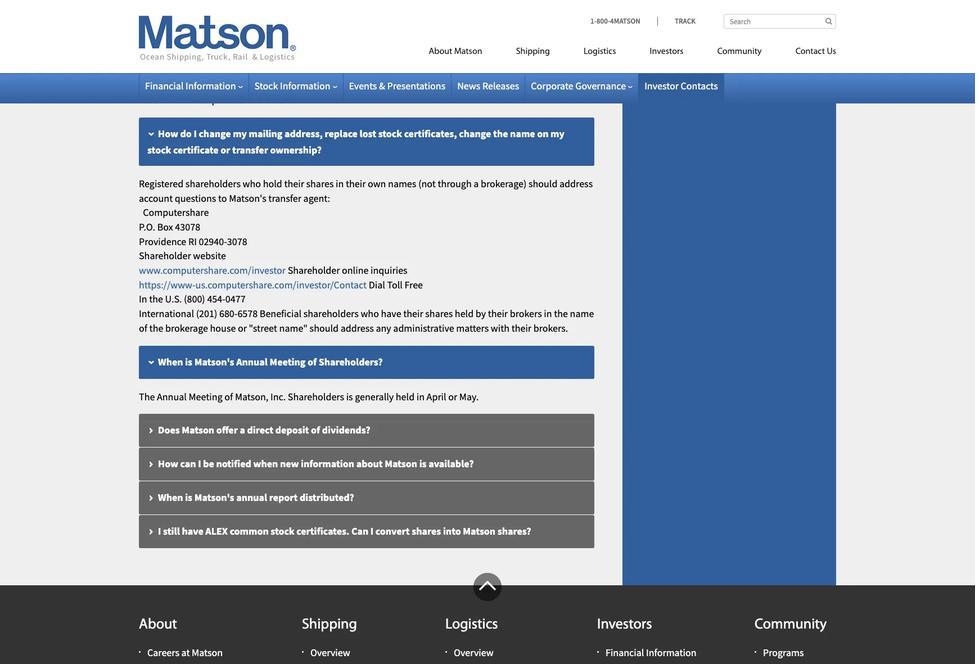 Task type: locate. For each thing, give the bounding box(es) containing it.
2 my from the left
[[551, 127, 565, 140]]

1 horizontal spatial change
[[459, 127, 491, 140]]

(800)
[[184, 293, 205, 306]]

in up the brokers.
[[544, 307, 552, 320]]

at
[[181, 646, 190, 659]]

or inside registered shareholders who hold their shares in their own names (not through a brokerage) should address account questions to matson's transfer agent: computershare p.o. box 43078 providence ri 02940-3078 shareholder website www.computershare.com/investor shareholder online inquiries https://www-us.computershare.com/investor/contact dial toll free in the u.s. (800) 454-0477 international (201) 680-6578  beneficial shareholders who have their shares held by their brokers in the name of the brokerage house or "street name" should address any administrative matters with their brokers.
[[238, 322, 247, 335]]

when inside when is matson's annual report distributed? tab
[[158, 491, 183, 504]]

matson
[[454, 47, 482, 56], [208, 59, 241, 71], [139, 93, 170, 106], [182, 424, 214, 437], [385, 457, 417, 470], [463, 525, 496, 538], [192, 646, 223, 659]]

when for when is matson's annual report distributed?
[[158, 491, 183, 504]]

the down stock
[[257, 93, 271, 106]]

or
[[221, 143, 230, 156], [238, 322, 247, 335], [448, 390, 457, 403]]

box
[[157, 220, 173, 233]]

programs link
[[763, 646, 804, 659]]

0 horizontal spatial a
[[240, 424, 245, 437]]

overview for logistics
[[454, 646, 494, 659]]

matson up news
[[454, 47, 482, 56]]

1 vertical spatial meeting
[[189, 390, 223, 403]]

1 horizontal spatial annual
[[236, 355, 268, 368]]

1 vertical spatial or
[[238, 322, 247, 335]]

computershare
[[143, 206, 209, 219]]

shipping link
[[499, 42, 567, 65]]

u.s.
[[165, 293, 182, 306]]

or right certificate
[[221, 143, 230, 156]]

shares?
[[498, 525, 531, 538]]

us.computershare.com/investor/contact
[[195, 278, 367, 291]]

2 vertical spatial or
[[448, 390, 457, 403]]

0 horizontal spatial have
[[182, 525, 203, 538]]

generally
[[355, 390, 394, 403]]

0 vertical spatial shareholders
[[186, 177, 241, 190]]

1 horizontal spatial overview
[[454, 646, 494, 659]]

a inside the does matson offer a direct deposit of dividends? "tab"
[[240, 424, 245, 437]]

or down 6578 at the left top of the page
[[238, 322, 247, 335]]

0 horizontal spatial name
[[510, 127, 535, 140]]

1-800-4matson
[[591, 16, 641, 26]]

was
[[188, 59, 206, 71], [172, 93, 188, 106]]

1 overview from the left
[[310, 646, 350, 659]]

my left mailing
[[233, 127, 247, 140]]

i still have alex common stock certificates.  can i convert shares into matson shares? tab
[[139, 515, 594, 549]]

of inside tab panel
[[225, 390, 233, 403]]

matson down where
[[139, 93, 170, 106]]

the
[[139, 390, 155, 403]]

matson's for annual
[[194, 491, 234, 504]]

held right the generally at bottom
[[396, 390, 415, 403]]

providence
[[139, 235, 186, 248]]

matson up incorporated
[[208, 59, 241, 71]]

about up careers
[[139, 618, 177, 633]]

0 vertical spatial name
[[510, 127, 535, 140]]

96803
[[194, 25, 219, 38]]

about for about
[[139, 618, 177, 633]]

matson right about
[[385, 457, 417, 470]]

stock information link
[[254, 79, 337, 92]]

1 horizontal spatial transfer
[[268, 192, 301, 204]]

investor contacts
[[645, 79, 718, 92]]

0 vertical spatial financial information
[[145, 79, 236, 92]]

notified
[[216, 457, 251, 470]]

1 horizontal spatial should
[[529, 177, 558, 190]]

0 vertical spatial logistics
[[584, 47, 616, 56]]

in
[[139, 293, 147, 306]]

0 vertical spatial should
[[529, 177, 558, 190]]

held inside when is matson's annual meeting of shareholders? tab panel
[[396, 390, 415, 403]]

name right brokers on the right
[[570, 307, 594, 320]]

www.computershare.com/investor
[[139, 264, 286, 277]]

of up the annual meeting of matson, inc. shareholders is generally held in april or may.
[[308, 355, 317, 368]]

a right through
[[474, 177, 479, 190]]

0 vertical spatial investors
[[650, 47, 684, 56]]

0 horizontal spatial about
[[139, 618, 177, 633]]

or left 'may.' at the bottom left
[[448, 390, 457, 403]]

administrative
[[393, 322, 454, 335]]

1 vertical spatial investors
[[597, 618, 652, 633]]

how do i change my mailing address, replace lost stock certificates, change the name on my stock certificate or transfer ownership?
[[147, 127, 565, 156]]

0 horizontal spatial logistics
[[445, 618, 498, 633]]

0 vertical spatial a
[[474, 177, 479, 190]]

when up still
[[158, 491, 183, 504]]

1 vertical spatial financial information link
[[606, 646, 697, 659]]

0 horizontal spatial or
[[221, 143, 230, 156]]

shareholder up us.computershare.com/investor/contact
[[288, 264, 340, 277]]

a
[[474, 177, 479, 190], [240, 424, 245, 437]]

1 vertical spatial financial information
[[606, 646, 697, 659]]

about inside footer
[[139, 618, 177, 633]]

footer
[[0, 573, 975, 664]]

stock up registered
[[147, 143, 171, 156]]

where was matson incorporated? tab
[[139, 49, 594, 83]]

0 vertical spatial financial
[[145, 79, 184, 92]]

community inside top menu navigation
[[717, 47, 762, 56]]

meeting down name"
[[270, 355, 306, 368]]

logistics down 800-
[[584, 47, 616, 56]]

0 horizontal spatial financial information
[[145, 79, 236, 92]]

when for when is matson's annual meeting of shareholders?
[[158, 355, 183, 368]]

1 horizontal spatial held
[[455, 307, 474, 320]]

the up the brokers.
[[554, 307, 568, 320]]

matson's up alex
[[194, 491, 234, 504]]

the inside how do i change my mailing address, replace lost stock certificates, change the name on my stock certificate or transfer ownership?
[[493, 127, 508, 140]]

in left own
[[336, 177, 344, 190]]

0 vertical spatial community
[[717, 47, 762, 56]]

a inside registered shareholders who hold their shares in their own names (not through a brokerage) should address account questions to matson's transfer agent: computershare p.o. box 43078 providence ri 02940-3078 shareholder website www.computershare.com/investor shareholder online inquiries https://www-us.computershare.com/investor/contact dial toll free in the u.s. (800) 454-0477 international (201) 680-6578  beneficial shareholders who have their shares held by their brokers in the name of the brokerage house or "street name" should address any administrative matters with their brokers.
[[474, 177, 479, 190]]

should
[[529, 177, 558, 190], [310, 322, 339, 335]]

1 vertical spatial logistics
[[445, 618, 498, 633]]

was right where
[[188, 59, 206, 71]]

1 horizontal spatial or
[[238, 322, 247, 335]]

0 horizontal spatial who
[[243, 177, 261, 190]]

(not
[[418, 177, 436, 190]]

1 how from the top
[[158, 127, 178, 140]]

inc.
[[270, 390, 286, 403]]

the left on
[[493, 127, 508, 140]]

1 horizontal spatial was
[[188, 59, 206, 71]]

who left hold
[[243, 177, 261, 190]]

agent:
[[303, 192, 330, 204]]

2 overview from the left
[[454, 646, 494, 659]]

1 horizontal spatial name
[[570, 307, 594, 320]]

lost
[[360, 127, 376, 140]]

name"
[[279, 322, 308, 335]]

financial information for financial information link to the top
[[145, 79, 236, 92]]

about matson
[[429, 47, 482, 56]]

is left the generally at bottom
[[346, 390, 353, 403]]

1 vertical spatial about
[[139, 618, 177, 633]]

https://www-
[[139, 278, 195, 291]]

1 overview link from the left
[[310, 646, 350, 659]]

annual up matson,
[[236, 355, 268, 368]]

beneficial
[[260, 307, 301, 320]]

corporate governance link
[[531, 79, 633, 92]]

held left the by
[[455, 307, 474, 320]]

matson right into
[[463, 525, 496, 538]]

address
[[560, 177, 593, 190], [341, 322, 374, 335]]

annual right the
[[157, 390, 187, 403]]

what is the address of matson's corporate office? tab panel
[[139, 0, 594, 39]]

0 vertical spatial when
[[158, 355, 183, 368]]

454-
[[207, 293, 225, 306]]

who up any
[[361, 307, 379, 320]]

2 overview link from the left
[[454, 646, 494, 659]]

0 vertical spatial transfer
[[232, 143, 268, 156]]

about for about matson
[[429, 47, 452, 56]]

have inside registered shareholders who hold their shares in their own names (not through a brokerage) should address account questions to matson's transfer agent: computershare p.o. box 43078 providence ri 02940-3078 shareholder website www.computershare.com/investor shareholder online inquiries https://www-us.computershare.com/investor/contact dial toll free in the u.s. (800) 454-0477 international (201) 680-6578  beneficial shareholders who have their shares held by their brokers in the name of the brokerage house or "street name" should address any administrative matters with their brokers.
[[381, 307, 401, 320]]

matson inside tab panel
[[139, 93, 170, 106]]

annual
[[236, 491, 267, 504]]

0 horizontal spatial overview
[[310, 646, 350, 659]]

was inside tab panel
[[172, 93, 188, 106]]

their right hold
[[284, 177, 304, 190]]

1 vertical spatial was
[[172, 93, 188, 106]]

1 horizontal spatial financial information
[[606, 646, 697, 659]]

events
[[349, 79, 377, 92]]

1 when from the top
[[158, 355, 183, 368]]

logistics link
[[567, 42, 633, 65]]

state
[[273, 93, 295, 106]]

news releases
[[457, 79, 519, 92]]

2 when from the top
[[158, 491, 183, 504]]

0 horizontal spatial meeting
[[189, 390, 223, 403]]

shipping inside top menu navigation
[[516, 47, 550, 56]]

when inside when is matson's annual meeting of shareholders? tab
[[158, 355, 183, 368]]

who
[[243, 177, 261, 190], [361, 307, 379, 320]]

account
[[139, 192, 173, 204]]

matson's down house
[[194, 355, 234, 368]]

change right 'certificates,' on the top of page
[[459, 127, 491, 140]]

overview for shipping
[[310, 646, 350, 659]]

43078
[[175, 220, 200, 233]]

alex
[[205, 525, 228, 538]]

2 how from the top
[[158, 457, 178, 470]]

how left do
[[158, 127, 178, 140]]

2 horizontal spatial or
[[448, 390, 457, 403]]

about up "presentations"
[[429, 47, 452, 56]]

1 horizontal spatial logistics
[[584, 47, 616, 56]]

investors inside footer
[[597, 618, 652, 633]]

1 vertical spatial a
[[240, 424, 245, 437]]

0 vertical spatial was
[[188, 59, 206, 71]]

in left the april
[[417, 390, 425, 403]]

how can i be notified when new information about matson is available?
[[158, 457, 474, 470]]

where was matson incorporated? tab panel
[[139, 93, 594, 107]]

0 horizontal spatial shareholder
[[139, 249, 191, 262]]

1 horizontal spatial my
[[551, 127, 565, 140]]

was for incorporated
[[172, 93, 188, 106]]

0 vertical spatial address
[[560, 177, 593, 190]]

of down stock information link
[[297, 93, 305, 106]]

logistics down back to top image
[[445, 618, 498, 633]]

was up do
[[172, 93, 188, 106]]

1 vertical spatial stock
[[147, 143, 171, 156]]

community
[[717, 47, 762, 56], [755, 618, 827, 633]]

was inside tab
[[188, 59, 206, 71]]

in down stock
[[247, 93, 255, 106]]

or inside when is matson's annual meeting of shareholders? tab panel
[[448, 390, 457, 403]]

house
[[210, 322, 236, 335]]

1 vertical spatial when
[[158, 491, 183, 504]]

their up with at the right of page
[[488, 307, 508, 320]]

should right name"
[[310, 322, 339, 335]]

0 horizontal spatial should
[[310, 322, 339, 335]]

stock
[[378, 127, 402, 140], [147, 143, 171, 156], [271, 525, 295, 538]]

1 horizontal spatial a
[[474, 177, 479, 190]]

0 vertical spatial shipping
[[516, 47, 550, 56]]

stock right lost
[[378, 127, 402, 140]]

1 vertical spatial annual
[[157, 390, 187, 403]]

1 vertical spatial name
[[570, 307, 594, 320]]

change up certificate
[[199, 127, 231, 140]]

any
[[376, 322, 391, 335]]

1 vertical spatial transfer
[[268, 192, 301, 204]]

p.o.
[[139, 220, 155, 233]]

2 vertical spatial stock
[[271, 525, 295, 538]]

do
[[180, 127, 192, 140]]

0 vertical spatial have
[[381, 307, 401, 320]]

how do i change my mailing address, replace lost stock certificates, change the name on my stock certificate or transfer ownership? tab
[[139, 117, 594, 166]]

www.computershare.com/investor link
[[139, 264, 286, 277]]

website
[[193, 249, 226, 262]]

matson right at
[[192, 646, 223, 659]]

0 horizontal spatial information
[[186, 79, 236, 92]]

of
[[297, 93, 305, 106], [139, 322, 147, 335], [308, 355, 317, 368], [225, 390, 233, 403], [311, 424, 320, 437]]

0 horizontal spatial change
[[199, 127, 231, 140]]

1 horizontal spatial have
[[381, 307, 401, 320]]

0 vertical spatial held
[[455, 307, 474, 320]]

brokers.
[[534, 322, 568, 335]]

0 horizontal spatial held
[[396, 390, 415, 403]]

1 horizontal spatial information
[[280, 79, 330, 92]]

1 vertical spatial financial
[[606, 646, 644, 659]]

2 vertical spatial shares
[[412, 525, 441, 538]]

matson left the "offer"
[[182, 424, 214, 437]]

of right deposit
[[311, 424, 320, 437]]

may.
[[459, 390, 479, 403]]

0 horizontal spatial my
[[233, 127, 247, 140]]

community up programs link
[[755, 618, 827, 633]]

still
[[163, 525, 180, 538]]

shareholders up name"
[[304, 307, 359, 320]]

1 horizontal spatial about
[[429, 47, 452, 56]]

how left the 'can'
[[158, 457, 178, 470]]

when down brokerage
[[158, 355, 183, 368]]

of left matson,
[[225, 390, 233, 403]]

does matson offer a direct deposit of dividends? tab
[[139, 414, 594, 448]]

offer
[[216, 424, 238, 437]]

2 horizontal spatial information
[[646, 646, 697, 659]]

logistics
[[584, 47, 616, 56], [445, 618, 498, 633]]

financial
[[145, 79, 184, 92], [606, 646, 644, 659]]

shareholder
[[139, 249, 191, 262], [288, 264, 340, 277]]

&
[[379, 79, 385, 92]]

1 horizontal spatial address
[[560, 177, 593, 190]]

how inside how do i change my mailing address, replace lost stock certificates, change the name on my stock certificate or transfer ownership?
[[158, 127, 178, 140]]

shares up agent:
[[306, 177, 334, 190]]

have up any
[[381, 307, 401, 320]]

my
[[233, 127, 247, 140], [551, 127, 565, 140]]

how
[[158, 127, 178, 140], [158, 457, 178, 470]]

investor
[[645, 79, 679, 92]]

1 my from the left
[[233, 127, 247, 140]]

0 vertical spatial about
[[429, 47, 452, 56]]

0 vertical spatial stock
[[378, 127, 402, 140]]

registered
[[139, 177, 183, 190]]

1 vertical spatial shareholders
[[304, 307, 359, 320]]

transfer down hold
[[268, 192, 301, 204]]

matson's inside registered shareholders who hold their shares in their own names (not through a brokerage) should address account questions to matson's transfer agent: computershare p.o. box 43078 providence ri 02940-3078 shareholder website www.computershare.com/investor shareholder online inquiries https://www-us.computershare.com/investor/contact dial toll free in the u.s. (800) 454-0477 international (201) 680-6578  beneficial shareholders who have their shares held by their brokers in the name of the brokerage house or "street name" should address any administrative matters with their brokers.
[[229, 192, 266, 204]]

1 vertical spatial shareholder
[[288, 264, 340, 277]]

their up administrative
[[403, 307, 423, 320]]

events & presentations
[[349, 79, 446, 92]]

certificates,
[[404, 127, 457, 140]]

1 vertical spatial community
[[755, 618, 827, 633]]

stock right common
[[271, 525, 295, 538]]

0 horizontal spatial transfer
[[232, 143, 268, 156]]

information for right financial information link
[[646, 646, 697, 659]]

a right the "offer"
[[240, 424, 245, 437]]

information inside footer
[[646, 646, 697, 659]]

0 vertical spatial matson's
[[229, 192, 266, 204]]

1 vertical spatial matson's
[[194, 355, 234, 368]]

releases
[[483, 79, 519, 92]]

the right in
[[149, 293, 163, 306]]

shareholders up to
[[186, 177, 241, 190]]

2 vertical spatial matson's
[[194, 491, 234, 504]]

about inside top menu navigation
[[429, 47, 452, 56]]

questions
[[175, 192, 216, 204]]

shares left into
[[412, 525, 441, 538]]

0 horizontal spatial address
[[341, 322, 374, 335]]

transfer down mailing
[[232, 143, 268, 156]]

financial information inside footer
[[606, 646, 697, 659]]

0 vertical spatial annual
[[236, 355, 268, 368]]

meeting up the "offer"
[[189, 390, 223, 403]]

when is matson's annual meeting of shareholders? tab panel
[[139, 390, 594, 404]]

name left on
[[510, 127, 535, 140]]

1 horizontal spatial stock
[[271, 525, 295, 538]]

name
[[510, 127, 535, 140], [570, 307, 594, 320]]

have right still
[[182, 525, 203, 538]]

about
[[356, 457, 383, 470]]

shareholder down providence
[[139, 249, 191, 262]]

should right brokerage)
[[529, 177, 558, 190]]

of down international
[[139, 322, 147, 335]]

sand
[[161, 10, 183, 23]]

0 horizontal spatial financial information link
[[145, 79, 243, 92]]

i right do
[[194, 127, 197, 140]]

1 vertical spatial held
[[396, 390, 415, 403]]

None search field
[[724, 14, 836, 29]]

0 horizontal spatial overview link
[[310, 646, 350, 659]]

shares up administrative
[[425, 307, 453, 320]]

community down search search field
[[717, 47, 762, 56]]

0 vertical spatial meeting
[[270, 355, 306, 368]]

information for stock information link
[[280, 79, 330, 92]]

1 horizontal spatial shipping
[[516, 47, 550, 56]]

my right on
[[551, 127, 565, 140]]

matters
[[456, 322, 489, 335]]

1 horizontal spatial meeting
[[270, 355, 306, 368]]

about matson link
[[412, 42, 499, 65]]

0 horizontal spatial was
[[172, 93, 188, 106]]

transfer inside registered shareholders who hold their shares in their own names (not through a brokerage) should address account questions to matson's transfer agent: computershare p.o. box 43078 providence ri 02940-3078 shareholder website www.computershare.com/investor shareholder online inquiries https://www-us.computershare.com/investor/contact dial toll free in the u.s. (800) 454-0477 international (201) 680-6578  beneficial shareholders who have their shares held by their brokers in the name of the brokerage house or "street name" should address any administrative matters with their brokers.
[[268, 192, 301, 204]]

address,
[[285, 127, 323, 140]]

of inside the where was matson incorporated? tab panel
[[297, 93, 305, 106]]

0 horizontal spatial shipping
[[302, 618, 357, 633]]

matson's right to
[[229, 192, 266, 204]]



Task type: describe. For each thing, give the bounding box(es) containing it.
680-
[[219, 307, 238, 320]]

overview link for logistics
[[454, 646, 494, 659]]

hi
[[183, 25, 192, 38]]

2 change from the left
[[459, 127, 491, 140]]

how can i be notified when new information about matson is available? tab
[[139, 448, 594, 482]]

or inside how do i change my mailing address, replace lost stock certificates, change the name on my stock certificate or transfer ownership?
[[221, 143, 230, 156]]

of inside registered shareholders who hold their shares in their own names (not through a brokerage) should address account questions to matson's transfer agent: computershare p.o. box 43078 providence ri 02940-3078 shareholder website www.computershare.com/investor shareholder online inquiries https://www-us.computershare.com/investor/contact dial toll free in the u.s. (800) 454-0477 international (201) 680-6578  beneficial shareholders who have their shares held by their brokers in the name of the brokerage house or "street name" should address any administrative matters with their brokers.
[[139, 322, 147, 335]]

brokerage)
[[481, 177, 527, 190]]

of inside tab
[[308, 355, 317, 368]]

0 vertical spatial who
[[243, 177, 261, 190]]

transfer inside how do i change my mailing address, replace lost stock certificates, change the name on my stock certificate or transfer ownership?
[[232, 143, 268, 156]]

1 horizontal spatial shareholder
[[288, 264, 340, 277]]

deposit
[[275, 424, 309, 437]]

investor contacts link
[[645, 79, 718, 92]]

registered shareholders who hold their shares in their own names (not through a brokerage) should address account questions to matson's transfer agent: computershare p.o. box 43078 providence ri 02940-3078 shareholder website www.computershare.com/investor shareholder online inquiries https://www-us.computershare.com/investor/contact dial toll free in the u.s. (800) 454-0477 international (201) 680-6578  beneficial shareholders who have their shares held by their brokers in the name of the brokerage house or "street name" should address any administrative matters with their brokers.
[[139, 177, 594, 335]]

on
[[537, 127, 549, 140]]

how do i change my mailing address, replace lost stock certificates, change the name on my stock certificate or transfer ownership? tab panel
[[139, 176, 594, 335]]

shares inside i still have alex common stock certificates.  can i convert shares into matson shares? tab
[[412, 525, 441, 538]]

into
[[443, 525, 461, 538]]

convert
[[376, 525, 410, 538]]

investors inside investors link
[[650, 47, 684, 56]]

6578
[[238, 307, 258, 320]]

annual inside tab panel
[[157, 390, 187, 403]]

contacts
[[681, 79, 718, 92]]

island
[[185, 10, 211, 23]]

mailing
[[249, 127, 283, 140]]

when is matson's annual meeting of shareholders? tab
[[139, 346, 594, 379]]

stock
[[254, 79, 278, 92]]

i left still
[[158, 525, 161, 538]]

0 horizontal spatial stock
[[147, 143, 171, 156]]

financial information for right financial information link
[[606, 646, 697, 659]]

matson's for annual
[[194, 355, 234, 368]]

top menu navigation
[[378, 42, 836, 65]]

toll
[[387, 278, 403, 291]]

1 vertical spatial who
[[361, 307, 379, 320]]

0 vertical spatial financial information link
[[145, 79, 243, 92]]

with
[[491, 322, 510, 335]]

02940-
[[199, 235, 227, 248]]

0 vertical spatial shareholder
[[139, 249, 191, 262]]

0 horizontal spatial financial
[[145, 79, 184, 92]]

https://www-us.computershare.com/investor/contact link
[[139, 278, 367, 291]]

us
[[827, 47, 836, 56]]

hold
[[263, 177, 282, 190]]

parkway
[[213, 10, 248, 23]]

how for can
[[158, 457, 178, 470]]

when is matson's annual report distributed? tab
[[139, 482, 594, 515]]

(201)
[[196, 307, 217, 320]]

meeting inside tab
[[270, 355, 306, 368]]

contact us link
[[779, 42, 836, 65]]

careers
[[147, 646, 179, 659]]

incorporated?
[[243, 59, 305, 71]]

is left available?
[[419, 457, 427, 470]]

community inside footer
[[755, 618, 827, 633]]

matson inside footer
[[192, 646, 223, 659]]

to
[[218, 192, 227, 204]]

back to top image
[[474, 573, 502, 601]]

where
[[158, 59, 186, 71]]

Search search field
[[724, 14, 836, 29]]

available?
[[429, 457, 474, 470]]

logistics inside footer
[[445, 618, 498, 633]]

dial
[[369, 278, 385, 291]]

i left be
[[198, 457, 201, 470]]

direct
[[247, 424, 273, 437]]

1 vertical spatial shares
[[425, 307, 453, 320]]

held inside registered shareholders who hold their shares in their own names (not through a brokerage) should address account questions to matson's transfer agent: computershare p.o. box 43078 providence ri 02940-3078 shareholder website www.computershare.com/investor shareholder online inquiries https://www-us.computershare.com/investor/contact dial toll free in the u.s. (800) 454-0477 international (201) 680-6578  beneficial shareholders who have their shares held by their brokers in the name of the brokerage house or "street name" should address any administrative matters with their brokers.
[[455, 307, 474, 320]]

does matson offer a direct deposit of dividends?
[[158, 424, 370, 437]]

search image
[[826, 17, 832, 25]]

their down brokers on the right
[[512, 322, 532, 335]]

1 horizontal spatial financial information link
[[606, 646, 697, 659]]

report
[[269, 491, 298, 504]]

dividends?
[[322, 424, 370, 437]]

in inside tab panel
[[247, 93, 255, 106]]

incorporated
[[190, 93, 245, 106]]

information
[[301, 457, 354, 470]]

annual inside tab
[[236, 355, 268, 368]]

matson inside "tab"
[[182, 424, 214, 437]]

i inside how do i change my mailing address, replace lost stock certificates, change the name on my stock certificate or transfer ownership?
[[194, 127, 197, 140]]

shareholders?
[[319, 355, 383, 368]]

matson,
[[235, 390, 268, 403]]

inquiries
[[371, 264, 408, 277]]

how for do
[[158, 127, 178, 140]]

1 vertical spatial address
[[341, 322, 374, 335]]

can
[[351, 525, 368, 538]]

track
[[675, 16, 696, 26]]

0 vertical spatial shares
[[306, 177, 334, 190]]

track link
[[657, 16, 696, 26]]

community link
[[701, 42, 779, 65]]

careers at matson
[[147, 646, 223, 659]]

when
[[253, 457, 278, 470]]

contact us
[[796, 47, 836, 56]]

name inside registered shareholders who hold their shares in their own names (not through a brokerage) should address account questions to matson's transfer agent: computershare p.o. box 43078 providence ri 02940-3078 shareholder website www.computershare.com/investor shareholder online inquiries https://www-us.computershare.com/investor/contact dial toll free in the u.s. (800) 454-0477 international (201) 680-6578  beneficial shareholders who have their shares held by their brokers in the name of the brokerage house or "street name" should address any administrative matters with their brokers.
[[570, 307, 594, 320]]

meeting inside tab panel
[[189, 390, 223, 403]]

is inside tab panel
[[346, 390, 353, 403]]

matson inside top menu navigation
[[454, 47, 482, 56]]

i right can
[[371, 525, 374, 538]]

0 horizontal spatial shareholders
[[186, 177, 241, 190]]

own
[[368, 177, 386, 190]]

when is matson's annual report distributed?
[[158, 491, 354, 504]]

is down the 'can'
[[185, 491, 192, 504]]

1 change from the left
[[199, 127, 231, 140]]

the inside tab panel
[[257, 93, 271, 106]]

international
[[139, 307, 194, 320]]

name inside how do i change my mailing address, replace lost stock certificates, change the name on my stock certificate or transfer ownership?
[[510, 127, 535, 140]]

april
[[427, 390, 446, 403]]

overview link for shipping
[[310, 646, 350, 659]]

1411 sand island parkway honolulu, hi 96803
[[139, 10, 248, 38]]

i still have alex common stock certificates.  can i convert shares into matson shares?
[[158, 525, 531, 538]]

information for financial information link to the top
[[186, 79, 236, 92]]

corporate governance
[[531, 79, 626, 92]]

distributed?
[[300, 491, 354, 504]]

brokers
[[510, 307, 542, 320]]

of inside "tab"
[[311, 424, 320, 437]]

where was matson incorporated?
[[158, 59, 305, 71]]

1-800-4matson link
[[591, 16, 657, 26]]

the down international
[[149, 322, 163, 335]]

footer containing about
[[0, 573, 975, 664]]

matson image
[[139, 16, 296, 62]]

hawaii.
[[307, 93, 339, 106]]

does
[[158, 424, 180, 437]]

stock information
[[254, 79, 330, 92]]

2 horizontal spatial stock
[[378, 127, 402, 140]]

the annual meeting of matson, inc. shareholders is generally held in april or may.
[[139, 390, 479, 403]]

was for matson
[[188, 59, 206, 71]]

1 horizontal spatial financial
[[606, 646, 644, 659]]

1 vertical spatial should
[[310, 322, 339, 335]]

new
[[280, 457, 299, 470]]

corporate
[[531, 79, 573, 92]]

brokerage
[[165, 322, 208, 335]]

events & presentations link
[[349, 79, 446, 92]]

free
[[405, 278, 423, 291]]

can
[[180, 457, 196, 470]]

governance
[[576, 79, 626, 92]]

have inside tab
[[182, 525, 203, 538]]

their left own
[[346, 177, 366, 190]]

logistics inside top menu navigation
[[584, 47, 616, 56]]

through
[[438, 177, 472, 190]]

ownership?
[[270, 143, 322, 156]]

800-
[[597, 16, 610, 26]]

shipping inside footer
[[302, 618, 357, 633]]

presentations
[[387, 79, 446, 92]]

is down brokerage
[[185, 355, 192, 368]]

shareholders
[[288, 390, 344, 403]]



Task type: vqa. For each thing, say whether or not it's contained in the screenshot.
Own
yes



